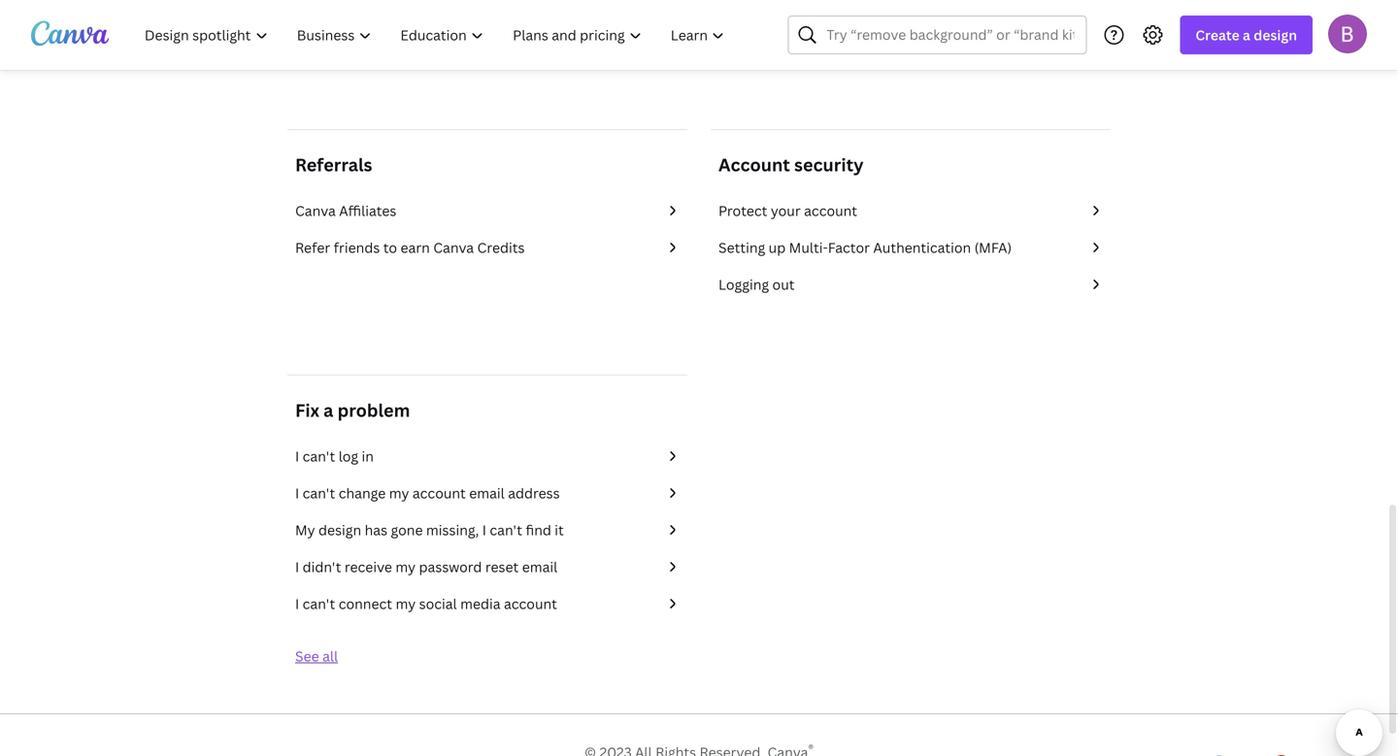 Task type: locate. For each thing, give the bounding box(es) containing it.
1 vertical spatial email
[[522, 558, 558, 576]]

i didn't receive my password reset email link
[[295, 557, 680, 578]]

i for i didn't receive my password reset email
[[295, 558, 299, 576]]

0 vertical spatial email
[[469, 484, 505, 503]]

logging
[[719, 275, 769, 294]]

2 vertical spatial account
[[504, 595, 557, 613]]

protect your account
[[719, 202, 858, 220]]

i down "fix"
[[295, 447, 299, 466]]

canva
[[295, 202, 336, 220], [433, 238, 474, 257]]

my design has gone missing, i can't find it link
[[295, 520, 680, 541]]

my left social
[[396, 595, 416, 613]]

1 horizontal spatial account
[[504, 595, 557, 613]]

i inside "link"
[[295, 447, 299, 466]]

0 vertical spatial account
[[804, 202, 858, 220]]

1 horizontal spatial design
[[1254, 26, 1298, 44]]

email down find
[[522, 558, 558, 576]]

email
[[469, 484, 505, 503], [522, 558, 558, 576]]

account up 'factor'
[[804, 202, 858, 220]]

missing,
[[426, 521, 479, 540]]

my for account
[[389, 484, 409, 503]]

logging out link
[[719, 274, 1103, 295]]

friends
[[334, 238, 380, 257]]

design
[[1254, 26, 1298, 44], [319, 521, 362, 540]]

2 vertical spatial my
[[396, 595, 416, 613]]

setting
[[719, 238, 766, 257]]

my right change
[[389, 484, 409, 503]]

(mfa)
[[975, 238, 1012, 257]]

account down reset
[[504, 595, 557, 613]]

1 vertical spatial my
[[396, 558, 416, 576]]

didn't
[[303, 558, 341, 576]]

setting up multi-factor authentication (mfa) link
[[719, 237, 1103, 258]]

protect your account link
[[719, 200, 1103, 221]]

0 horizontal spatial design
[[319, 521, 362, 540]]

0 vertical spatial design
[[1254, 26, 1298, 44]]

in
[[362, 447, 374, 466]]

a inside dropdown button
[[1243, 26, 1251, 44]]

reset
[[486, 558, 519, 576]]

0 vertical spatial canva
[[295, 202, 336, 220]]

receive
[[345, 558, 392, 576]]

factor
[[828, 238, 870, 257]]

email down i can't log in "link"
[[469, 484, 505, 503]]

i can't change my account email address
[[295, 484, 560, 503]]

all
[[323, 647, 338, 666]]

i can't connect my social media account link
[[295, 593, 680, 615]]

0 vertical spatial my
[[389, 484, 409, 503]]

account
[[719, 153, 790, 177]]

1 vertical spatial design
[[319, 521, 362, 540]]

i didn't receive my password reset email
[[295, 558, 558, 576]]

account
[[804, 202, 858, 220], [413, 484, 466, 503], [504, 595, 557, 613]]

canva affiliates link
[[295, 200, 680, 221]]

up
[[769, 238, 786, 257]]

0 horizontal spatial a
[[324, 399, 334, 423]]

can't up the my
[[303, 484, 335, 503]]

a for problem
[[324, 399, 334, 423]]

a right create
[[1243, 26, 1251, 44]]

design right create
[[1254, 26, 1298, 44]]

2 horizontal spatial account
[[804, 202, 858, 220]]

1 vertical spatial a
[[324, 399, 334, 423]]

account inside protect your account link
[[804, 202, 858, 220]]

canva up refer
[[295, 202, 336, 220]]

my
[[389, 484, 409, 503], [396, 558, 416, 576], [396, 595, 416, 613]]

i up the my
[[295, 484, 299, 503]]

1 vertical spatial account
[[413, 484, 466, 503]]

can't left log
[[303, 447, 335, 466]]

canva affiliates
[[295, 202, 397, 220]]

1 vertical spatial canva
[[433, 238, 474, 257]]

refer friends to earn canva credits link
[[295, 237, 680, 258]]

log
[[339, 447, 359, 466]]

can't
[[303, 447, 335, 466], [303, 484, 335, 503], [490, 521, 523, 540], [303, 595, 335, 613]]

a
[[1243, 26, 1251, 44], [324, 399, 334, 423]]

i up see
[[295, 595, 299, 613]]

1 horizontal spatial email
[[522, 558, 558, 576]]

0 vertical spatial a
[[1243, 26, 1251, 44]]

can't inside "link"
[[303, 447, 335, 466]]

account up my design has gone missing, i can't find it
[[413, 484, 466, 503]]

i
[[295, 447, 299, 466], [295, 484, 299, 503], [483, 521, 487, 540], [295, 558, 299, 576], [295, 595, 299, 613]]

can't for i can't change my account email address
[[303, 484, 335, 503]]

to
[[383, 238, 397, 257]]

create
[[1196, 26, 1240, 44]]

design inside dropdown button
[[1254, 26, 1298, 44]]

security
[[795, 153, 864, 177]]

bob builder image
[[1329, 14, 1368, 53]]

canva right earn on the left
[[433, 238, 474, 257]]

design right the my
[[319, 521, 362, 540]]

address
[[508, 484, 560, 503]]

i left didn't
[[295, 558, 299, 576]]

my down gone
[[396, 558, 416, 576]]

0 horizontal spatial account
[[413, 484, 466, 503]]

1 horizontal spatial a
[[1243, 26, 1251, 44]]

gone
[[391, 521, 423, 540]]

0 horizontal spatial canva
[[295, 202, 336, 220]]

out
[[773, 275, 795, 294]]

can't down didn't
[[303, 595, 335, 613]]

media
[[461, 595, 501, 613]]

0 horizontal spatial email
[[469, 484, 505, 503]]

a right "fix"
[[324, 399, 334, 423]]

account inside i can't change my account email address link
[[413, 484, 466, 503]]

i for i can't connect my social media account
[[295, 595, 299, 613]]



Task type: describe. For each thing, give the bounding box(es) containing it.
fix
[[295, 399, 320, 423]]

can't left find
[[490, 521, 523, 540]]

authentication
[[874, 238, 972, 257]]

my for password
[[396, 558, 416, 576]]

create a design button
[[1181, 16, 1313, 54]]

see all
[[295, 647, 338, 666]]

a for design
[[1243, 26, 1251, 44]]

connect
[[339, 595, 392, 613]]

problem
[[338, 399, 410, 423]]

multi-
[[789, 238, 828, 257]]

refer
[[295, 238, 330, 257]]

see
[[295, 647, 319, 666]]

create a design
[[1196, 26, 1298, 44]]

logging out
[[719, 275, 795, 294]]

protect
[[719, 202, 768, 220]]

i for i can't change my account email address
[[295, 484, 299, 503]]

refer friends to earn canva credits
[[295, 238, 525, 257]]

see all button
[[295, 647, 338, 666]]

i can't connect my social media account
[[295, 595, 557, 613]]

i right missing,
[[483, 521, 487, 540]]

your
[[771, 202, 801, 220]]

my
[[295, 521, 315, 540]]

i can't log in
[[295, 447, 374, 466]]

i for i can't log in
[[295, 447, 299, 466]]

earn
[[401, 238, 430, 257]]

affiliates
[[339, 202, 397, 220]]

Try "remove background" or "brand kit" search field
[[827, 17, 1075, 53]]

can't for i can't log in
[[303, 447, 335, 466]]

credits
[[477, 238, 525, 257]]

find
[[526, 521, 552, 540]]

social
[[419, 595, 457, 613]]

has
[[365, 521, 388, 540]]

password
[[419, 558, 482, 576]]

referrals
[[295, 153, 373, 177]]

account security
[[719, 153, 864, 177]]

my for social
[[396, 595, 416, 613]]

1 horizontal spatial canva
[[433, 238, 474, 257]]

fix a problem
[[295, 399, 410, 423]]

account inside i can't connect my social media account link
[[504, 595, 557, 613]]

change
[[339, 484, 386, 503]]

my design has gone missing, i can't find it
[[295, 521, 564, 540]]

top level navigation element
[[132, 16, 742, 54]]

it
[[555, 521, 564, 540]]

i can't log in link
[[295, 446, 680, 467]]

setting up multi-factor authentication (mfa)
[[719, 238, 1012, 257]]

can't for i can't connect my social media account
[[303, 595, 335, 613]]

i can't change my account email address link
[[295, 483, 680, 504]]



Task type: vqa. For each thing, say whether or not it's contained in the screenshot.
I DIDN'T RECEIVE MY PASSWORD RESET EMAIL link
yes



